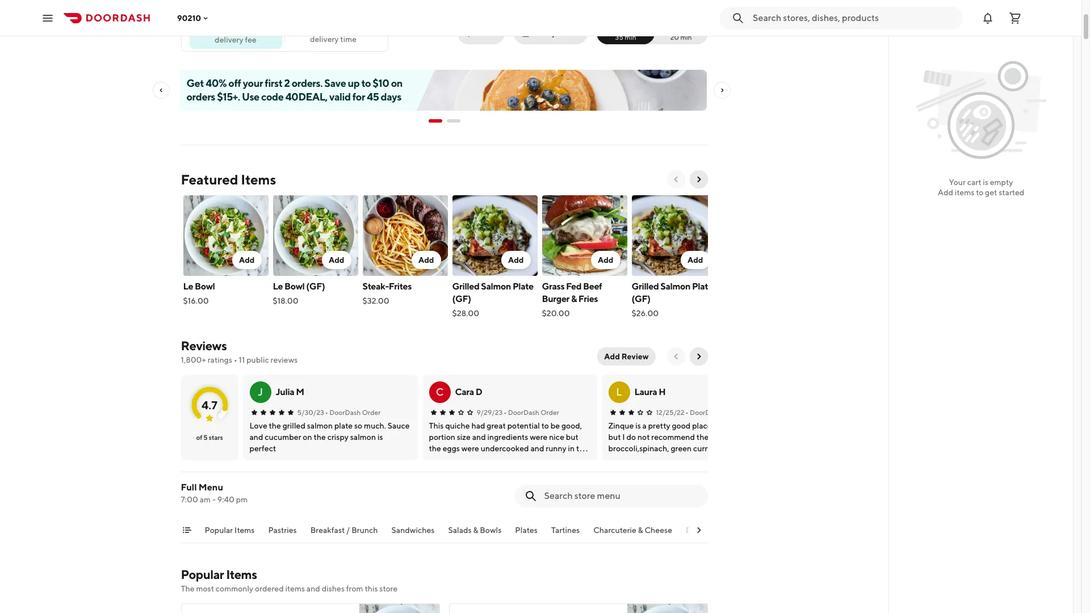Task type: vqa. For each thing, say whether or not it's contained in the screenshot.
the right Bowl
yes



Task type: locate. For each thing, give the bounding box(es) containing it.
grilled up $28.00 at the left bottom
[[452, 281, 479, 292]]

1 horizontal spatial min
[[625, 33, 636, 41]]

5 add button from the left
[[591, 251, 620, 269]]

le bowl (gf) image
[[273, 195, 358, 276], [627, 604, 708, 613]]

• left 11
[[234, 355, 237, 365]]

fed
[[566, 281, 582, 292]]

1 vertical spatial items
[[285, 584, 305, 593]]

popular up most
[[181, 567, 224, 582]]

salmon inside grilled salmon plate (gf) $28.00
[[481, 281, 511, 292]]

add for le bowl $16.00
[[239, 256, 255, 265]]

(gf) inside grilled salmon plate (gf) $26.00
[[632, 294, 651, 304]]

6 add button from the left
[[681, 251, 710, 269]]

popular for popular items the most commonly ordered items and dishes from this store
[[181, 567, 224, 582]]

35 min
[[615, 33, 636, 41]]

popular inside button
[[205, 526, 233, 535]]

items inside popular items the most commonly ordered items and dishes from this store
[[226, 567, 257, 582]]

valid
[[329, 91, 351, 103]]

on
[[391, 77, 403, 89]]

order for c
[[541, 408, 559, 417]]

1 horizontal spatial to
[[976, 188, 984, 197]]

1 horizontal spatial • doordash order
[[504, 408, 559, 417]]

1 horizontal spatial save
[[480, 28, 498, 37]]

grilled salmon plate (gf) image
[[452, 195, 537, 276], [632, 195, 717, 276]]

to left get
[[976, 188, 984, 197]]

0 horizontal spatial to
[[361, 77, 371, 89]]

min for 35 min
[[625, 33, 636, 41]]

1 horizontal spatial delivery
[[310, 35, 339, 44]]

min inside 35 min option
[[625, 33, 636, 41]]

h
[[659, 387, 666, 397]]

d
[[476, 387, 482, 397]]

le bowl image down store at the left of the page
[[359, 604, 440, 613]]

2 plate from the left
[[692, 281, 713, 292]]

35 inside 35 min delivery time
[[320, 24, 330, 35]]

from
[[346, 584, 363, 593]]

1 salmon from the left
[[481, 281, 511, 292]]

• doordash order for l
[[686, 408, 741, 417]]

laura
[[635, 387, 657, 397]]

get 40% off your first 2 orders. save up to $10 on orders $15+.  use code 40deal, valid for 45 days
[[187, 77, 403, 103]]

add button for grilled salmon plate (gf) $26.00
[[681, 251, 710, 269]]

items
[[241, 171, 276, 187], [235, 526, 255, 535], [226, 567, 257, 582]]

1 horizontal spatial &
[[571, 294, 577, 304]]

order
[[559, 28, 581, 37], [362, 408, 381, 417], [541, 408, 559, 417], [722, 408, 741, 417]]

dessert button
[[686, 525, 714, 543]]

0 horizontal spatial &
[[473, 526, 478, 535]]

1 bowl from the left
[[195, 281, 215, 292]]

full menu 7:00 am - 9:40 pm
[[181, 482, 248, 504]]

(gf) inside grilled salmon plate (gf) $28.00
[[452, 294, 471, 304]]

charcuterie & cheese
[[593, 526, 672, 535]]

1 horizontal spatial le
[[273, 281, 283, 292]]

-
[[212, 495, 216, 504]]

1 horizontal spatial le bowl (gf) image
[[627, 604, 708, 613]]

9/29/23
[[477, 408, 503, 417]]

save up valid
[[324, 77, 346, 89]]

2 doordash from the left
[[508, 408, 539, 417]]

1 horizontal spatial plate
[[692, 281, 713, 292]]

• right the "9/29/23"
[[504, 408, 507, 417]]

• for c
[[504, 408, 507, 417]]

1 vertical spatial to
[[976, 188, 984, 197]]

min inside 35 min delivery time
[[332, 24, 347, 35]]

save left group
[[480, 28, 498, 37]]

2 • doordash order from the left
[[504, 408, 559, 417]]

1 horizontal spatial grilled salmon plate (gf) image
[[632, 195, 717, 276]]

grilled inside grilled salmon plate (gf) $26.00
[[632, 281, 659, 292]]

notification bell image
[[981, 11, 995, 25]]

$28.00
[[452, 309, 479, 318]]

doordash right 12/25/22
[[690, 408, 721, 417]]

2 grilled from the left
[[632, 281, 659, 292]]

add button for grass fed beef burger & fries $20.00
[[591, 251, 620, 269]]

2 vertical spatial items
[[226, 567, 257, 582]]

items left and
[[285, 584, 305, 593]]

save
[[480, 28, 498, 37], [324, 77, 346, 89]]

0 horizontal spatial • doordash order
[[325, 408, 381, 417]]

le bowl image
[[183, 195, 268, 276], [359, 604, 440, 613]]

le inside le bowl (gf) $18.00
[[273, 281, 283, 292]]

1 horizontal spatial 35
[[615, 33, 623, 41]]

2 bowl from the left
[[284, 281, 305, 292]]

3 add button from the left
[[412, 251, 441, 269]]

charcuterie & cheese button
[[593, 525, 672, 543]]

select promotional banner element
[[428, 111, 460, 131]]

grilled inside grilled salmon plate (gf) $28.00
[[452, 281, 479, 292]]

0 vertical spatial save
[[480, 28, 498, 37]]

0 horizontal spatial salmon
[[481, 281, 511, 292]]

0 horizontal spatial items
[[285, 584, 305, 593]]

2 delivery from the left
[[215, 35, 243, 44]]

$16.00
[[183, 296, 209, 305]]

0 horizontal spatial le bowl image
[[183, 195, 268, 276]]

0 vertical spatial items
[[955, 188, 975, 197]]

to right "up"
[[361, 77, 371, 89]]

of 5 stars
[[196, 433, 223, 442]]

& inside the salads & bowls button
[[473, 526, 478, 535]]

le bowl image down featured items
[[183, 195, 268, 276]]

& for salads & bowls
[[473, 526, 478, 535]]

code
[[261, 91, 284, 103]]

steak-
[[363, 281, 389, 292]]

dessert
[[686, 526, 714, 535]]

doordash right 5/30/23
[[329, 408, 361, 417]]

popular items the most commonly ordered items and dishes from this store
[[181, 567, 398, 593]]

reviews link
[[181, 338, 227, 353]]

0 horizontal spatial plate
[[513, 281, 534, 292]]

20 min radio
[[648, 22, 708, 44]]

delivery left time
[[310, 35, 339, 44]]

scroll menu navigation right image
[[694, 526, 703, 535]]

3 • doordash order from the left
[[686, 408, 741, 417]]

le
[[183, 281, 193, 292], [273, 281, 283, 292]]

40deal,
[[285, 91, 328, 103]]

plate for grilled salmon plate (gf) $26.00
[[692, 281, 713, 292]]

sandwiches
[[392, 526, 435, 535]]

order inside button
[[559, 28, 581, 37]]

4 add button from the left
[[501, 251, 531, 269]]

Store search: begin typing to search for stores available on DoorDash text field
[[753, 12, 956, 24]]

2 horizontal spatial (gf)
[[632, 294, 651, 304]]

popular inside popular items the most commonly ordered items and dishes from this store
[[181, 567, 224, 582]]

salads & bowls button
[[448, 525, 502, 543]]

cara d
[[455, 387, 482, 397]]

reviews 1,800+ ratings • 11 public reviews
[[181, 338, 298, 365]]

1 vertical spatial le bowl (gf) image
[[627, 604, 708, 613]]

popular down '-'
[[205, 526, 233, 535]]

0 vertical spatial le bowl image
[[183, 195, 268, 276]]

(gf) for grilled salmon plate (gf) $28.00
[[452, 294, 471, 304]]

0 horizontal spatial le
[[183, 281, 193, 292]]

• doordash order right 5/30/23
[[325, 408, 381, 417]]

• doordash order for c
[[504, 408, 559, 417]]

items
[[955, 188, 975, 197], [285, 584, 305, 593]]

items inside button
[[235, 526, 255, 535]]

doordash for c
[[508, 408, 539, 417]]

doordash for j
[[329, 408, 361, 417]]

days
[[381, 91, 401, 103]]

order for j
[[362, 408, 381, 417]]

bowl inside le bowl $16.00
[[195, 281, 215, 292]]

items inside the "your cart is empty add items to get started"
[[955, 188, 975, 197]]

group order button
[[514, 22, 588, 44]]

& inside charcuterie & cheese button
[[638, 526, 643, 535]]

items up commonly
[[226, 567, 257, 582]]

steak-frites $32.00
[[363, 281, 412, 305]]

laura h
[[635, 387, 666, 397]]

previous image
[[671, 352, 681, 361]]

1 horizontal spatial items
[[955, 188, 975, 197]]

show menu categories image
[[182, 526, 191, 535]]

plate inside grilled salmon plate (gf) $28.00
[[513, 281, 534, 292]]

bowls
[[480, 526, 502, 535]]

to inside "get 40% off your first 2 orders. save up to $10 on orders $15+.  use code 40deal, valid for 45 days"
[[361, 77, 371, 89]]

bowl inside le bowl (gf) $18.00
[[284, 281, 305, 292]]

20
[[670, 33, 679, 41]]

items down your
[[955, 188, 975, 197]]

1 horizontal spatial salmon
[[661, 281, 690, 292]]

items down pm
[[235, 526, 255, 535]]

1 vertical spatial items
[[235, 526, 255, 535]]

to
[[361, 77, 371, 89], [976, 188, 984, 197]]

0 horizontal spatial delivery
[[215, 35, 243, 44]]

1 horizontal spatial (gf)
[[452, 294, 471, 304]]

0 horizontal spatial (gf)
[[306, 281, 325, 292]]

5/30/23
[[297, 408, 324, 417]]

2 le from the left
[[273, 281, 283, 292]]

breakfast / brunch
[[310, 526, 378, 535]]

plates
[[515, 526, 538, 535]]

(gf)
[[306, 281, 325, 292], [452, 294, 471, 304], [632, 294, 651, 304]]

plate inside grilled salmon plate (gf) $26.00
[[692, 281, 713, 292]]

off
[[228, 77, 241, 89]]

to inside the "your cart is empty add items to get started"
[[976, 188, 984, 197]]

• doordash order right 12/25/22
[[686, 408, 741, 417]]

1 doordash from the left
[[329, 408, 361, 417]]

$18.00
[[273, 296, 298, 305]]

& down fed
[[571, 294, 577, 304]]

0 horizontal spatial grilled
[[452, 281, 479, 292]]

cheese
[[645, 526, 672, 535]]

le for le bowl (gf)
[[273, 281, 283, 292]]

& left the bowls
[[473, 526, 478, 535]]

3 doordash from the left
[[690, 408, 721, 417]]

12/25/22
[[656, 408, 685, 417]]

items inside heading
[[241, 171, 276, 187]]

items for featured items
[[241, 171, 276, 187]]

2 add button from the left
[[322, 251, 351, 269]]

previous button of carousel image
[[671, 175, 681, 184]]

$10
[[373, 77, 389, 89]]

& left cheese
[[638, 526, 643, 535]]

0 horizontal spatial doordash
[[329, 408, 361, 417]]

add inside button
[[604, 352, 620, 361]]

0 vertical spatial items
[[241, 171, 276, 187]]

45
[[367, 91, 379, 103]]

min inside 20 min option
[[681, 33, 692, 41]]

$32.00
[[363, 296, 389, 305]]

0 vertical spatial le bowl (gf) image
[[273, 195, 358, 276]]

le inside le bowl $16.00
[[183, 281, 193, 292]]

most
[[196, 584, 214, 593]]

doordash right the "9/29/23"
[[508, 408, 539, 417]]

add for grass fed beef burger & fries $20.00
[[598, 256, 614, 265]]

grilled salmon plate (gf) $28.00
[[452, 281, 534, 318]]

bowl up $18.00
[[284, 281, 305, 292]]

1 horizontal spatial le bowl image
[[359, 604, 440, 613]]

$15+.
[[217, 91, 240, 103]]

1 add button from the left
[[232, 251, 261, 269]]

• for j
[[325, 408, 328, 417]]

1 grilled salmon plate (gf) image from the left
[[452, 195, 537, 276]]

$20.00
[[542, 309, 570, 318]]

le up $16.00
[[183, 281, 193, 292]]

1 horizontal spatial bowl
[[284, 281, 305, 292]]

grilled up $26.00
[[632, 281, 659, 292]]

fries
[[578, 294, 598, 304]]

add
[[938, 188, 953, 197], [239, 256, 255, 265], [329, 256, 344, 265], [418, 256, 434, 265], [508, 256, 524, 265], [598, 256, 614, 265], [688, 256, 703, 265], [604, 352, 620, 361]]

2 grilled salmon plate (gf) image from the left
[[632, 195, 717, 276]]

le up $18.00
[[273, 281, 283, 292]]

35 left 20
[[615, 33, 623, 41]]

1 • doordash order from the left
[[325, 408, 381, 417]]

1 horizontal spatial grilled
[[632, 281, 659, 292]]

• right 5/30/23
[[325, 408, 328, 417]]

add for grilled salmon plate (gf) $28.00
[[508, 256, 524, 265]]

2 horizontal spatial • doordash order
[[686, 408, 741, 417]]

2 horizontal spatial min
[[681, 33, 692, 41]]

0 vertical spatial popular
[[205, 526, 233, 535]]

1 vertical spatial save
[[324, 77, 346, 89]]

featured items heading
[[181, 170, 276, 189]]

review
[[622, 352, 649, 361]]

0 vertical spatial to
[[361, 77, 371, 89]]

grilled salmon plate (gf) image for grilled salmon plate (gf) $28.00
[[452, 195, 537, 276]]

time
[[340, 35, 357, 44]]

• right 12/25/22
[[686, 408, 689, 417]]

add for le bowl (gf) $18.00
[[329, 256, 344, 265]]

reviews
[[181, 338, 227, 353]]

salmon for grilled salmon plate (gf) $26.00
[[661, 281, 690, 292]]

5
[[203, 433, 208, 442]]

open menu image
[[41, 11, 55, 25]]

1 plate from the left
[[513, 281, 534, 292]]

2 salmon from the left
[[661, 281, 690, 292]]

(gf) inside le bowl (gf) $18.00
[[306, 281, 325, 292]]

2 horizontal spatial &
[[638, 526, 643, 535]]

35 min radio
[[597, 22, 655, 44]]

0 horizontal spatial 35
[[320, 24, 330, 35]]

1 delivery from the left
[[310, 35, 339, 44]]

/
[[346, 526, 350, 535]]

julia
[[276, 387, 294, 397]]

1,800+
[[181, 355, 206, 365]]

• doordash order right the "9/29/23"
[[504, 408, 559, 417]]

35 inside option
[[615, 33, 623, 41]]

items right featured
[[241, 171, 276, 187]]

add for steak-frites $32.00
[[418, 256, 434, 265]]

1 le from the left
[[183, 281, 193, 292]]

delivery down the $0.00
[[215, 35, 243, 44]]

popular
[[205, 526, 233, 535], [181, 567, 224, 582]]

0 horizontal spatial grilled salmon plate (gf) image
[[452, 195, 537, 276]]

35 for 35 min delivery time
[[320, 24, 330, 35]]

4.7
[[202, 398, 217, 411]]

1 vertical spatial popular
[[181, 567, 224, 582]]

order methods option group
[[597, 22, 708, 44]]

delivery inside $0.00 delivery fee
[[215, 35, 243, 44]]

0 horizontal spatial min
[[332, 24, 347, 35]]

0 horizontal spatial save
[[324, 77, 346, 89]]

&
[[571, 294, 577, 304], [473, 526, 478, 535], [638, 526, 643, 535]]

9:40
[[217, 495, 235, 504]]

1 grilled from the left
[[452, 281, 479, 292]]

2 horizontal spatial doordash
[[690, 408, 721, 417]]

0 horizontal spatial bowl
[[195, 281, 215, 292]]

julia m
[[276, 387, 304, 397]]

salmon inside grilled salmon plate (gf) $26.00
[[661, 281, 690, 292]]

bowl up $16.00
[[195, 281, 215, 292]]

$0.00 delivery fee
[[215, 24, 257, 44]]

add for grilled salmon plate (gf) $26.00
[[688, 256, 703, 265]]

35 left time
[[320, 24, 330, 35]]

the
[[181, 584, 195, 593]]

1 horizontal spatial doordash
[[508, 408, 539, 417]]



Task type: describe. For each thing, give the bounding box(es) containing it.
delivery inside 35 min delivery time
[[310, 35, 339, 44]]

doordash for l
[[690, 408, 721, 417]]

add review
[[604, 352, 649, 361]]

cara
[[455, 387, 474, 397]]

bowl for (gf)
[[284, 281, 305, 292]]

c
[[436, 386, 444, 398]]

group order
[[533, 28, 581, 37]]

& for charcuterie & cheese
[[638, 526, 643, 535]]

your
[[243, 77, 263, 89]]

get
[[985, 188, 997, 197]]

le bowl (gf) $18.00
[[273, 281, 325, 305]]

pastries
[[268, 526, 297, 535]]

items inside popular items the most commonly ordered items and dishes from this store
[[285, 584, 305, 593]]

charcuterie
[[593, 526, 636, 535]]

started
[[999, 188, 1024, 197]]

dishes
[[322, 584, 345, 593]]

ordered
[[255, 584, 284, 593]]

next button of carousel image
[[694, 175, 703, 184]]

is
[[983, 178, 989, 187]]

add button for grilled salmon plate (gf) $28.00
[[501, 251, 531, 269]]

first
[[265, 77, 282, 89]]

popular items button
[[205, 525, 255, 543]]

grilled salmon plate (gf) $26.00
[[632, 281, 713, 318]]

order for l
[[722, 408, 741, 417]]

group
[[533, 28, 557, 37]]

2
[[284, 77, 290, 89]]

grilled salmon plate (gf) image for grilled salmon plate (gf) $26.00
[[632, 195, 717, 276]]

beef
[[583, 281, 602, 292]]

ratings
[[208, 355, 232, 365]]

j
[[258, 386, 263, 398]]

your cart is empty add items to get started
[[938, 178, 1024, 197]]

40%
[[206, 77, 227, 89]]

0 items, open order cart image
[[1008, 11, 1022, 25]]

$26.00
[[632, 309, 659, 318]]

0 horizontal spatial le bowl (gf) image
[[273, 195, 358, 276]]

le for le bowl
[[183, 281, 193, 292]]

m
[[296, 387, 304, 397]]

add inside the "your cart is empty add items to get started"
[[938, 188, 953, 197]]

save inside "get 40% off your first 2 orders. save up to $10 on orders $15+.  use code 40deal, valid for 45 days"
[[324, 77, 346, 89]]

featured items
[[181, 171, 276, 187]]

popular for popular items
[[205, 526, 233, 535]]

pastries button
[[268, 525, 297, 543]]

your
[[949, 178, 966, 187]]

• inside reviews 1,800+ ratings • 11 public reviews
[[234, 355, 237, 365]]

tartines button
[[551, 525, 580, 543]]

public
[[247, 355, 269, 365]]

grass fed beef burger & fries image
[[542, 195, 627, 276]]

tartines
[[551, 526, 580, 535]]

steak frites image
[[363, 195, 448, 276]]

next image
[[694, 352, 703, 361]]

for
[[352, 91, 365, 103]]

90210 button
[[177, 13, 210, 22]]

(gf) for grilled salmon plate (gf) $26.00
[[632, 294, 651, 304]]

and
[[307, 584, 320, 593]]

plates button
[[515, 525, 538, 543]]

of
[[196, 433, 202, 442]]

popular items
[[205, 526, 255, 535]]

save button
[[458, 22, 505, 44]]

35 for 35 min
[[615, 33, 623, 41]]

items for popular items
[[235, 526, 255, 535]]

salmon for grilled salmon plate (gf) $28.00
[[481, 281, 511, 292]]

11
[[239, 355, 245, 365]]

• for l
[[686, 408, 689, 417]]

add button for steak-frites $32.00
[[412, 251, 441, 269]]

featured
[[181, 171, 238, 187]]

breakfast
[[310, 526, 345, 535]]

min for 35 min delivery time
[[332, 24, 347, 35]]

fee
[[245, 35, 257, 44]]

orders.
[[292, 77, 323, 89]]

7:00
[[181, 495, 198, 504]]

commonly
[[216, 584, 253, 593]]

& inside grass fed beef burger & fries $20.00
[[571, 294, 577, 304]]

l
[[616, 386, 622, 398]]

20 min
[[670, 33, 692, 41]]

• doordash order for j
[[325, 408, 381, 417]]

le bowl $16.00
[[183, 281, 215, 305]]

up
[[348, 77, 360, 89]]

store
[[380, 584, 398, 593]]

full
[[181, 482, 197, 493]]

empty
[[990, 178, 1013, 187]]

add review button
[[597, 348, 656, 366]]

add button for le bowl (gf) $18.00
[[322, 251, 351, 269]]

stars
[[209, 433, 223, 442]]

grass
[[542, 281, 565, 292]]

items for popular items the most commonly ordered items and dishes from this store
[[226, 567, 257, 582]]

plate for grilled salmon plate (gf) $28.00
[[513, 281, 534, 292]]

save inside button
[[480, 28, 498, 37]]

am
[[200, 495, 211, 504]]

salads
[[448, 526, 472, 535]]

90210
[[177, 13, 201, 22]]

burger
[[542, 294, 570, 304]]

grilled for grilled salmon plate (gf) $26.00
[[632, 281, 659, 292]]

this
[[365, 584, 378, 593]]

min for 20 min
[[681, 33, 692, 41]]

$0.00
[[223, 24, 249, 34]]

bowl for $16.00
[[195, 281, 215, 292]]

add button for le bowl $16.00
[[232, 251, 261, 269]]

Item Search search field
[[544, 490, 699, 503]]

grilled for grilled salmon plate (gf) $28.00
[[452, 281, 479, 292]]

1 vertical spatial le bowl image
[[359, 604, 440, 613]]



